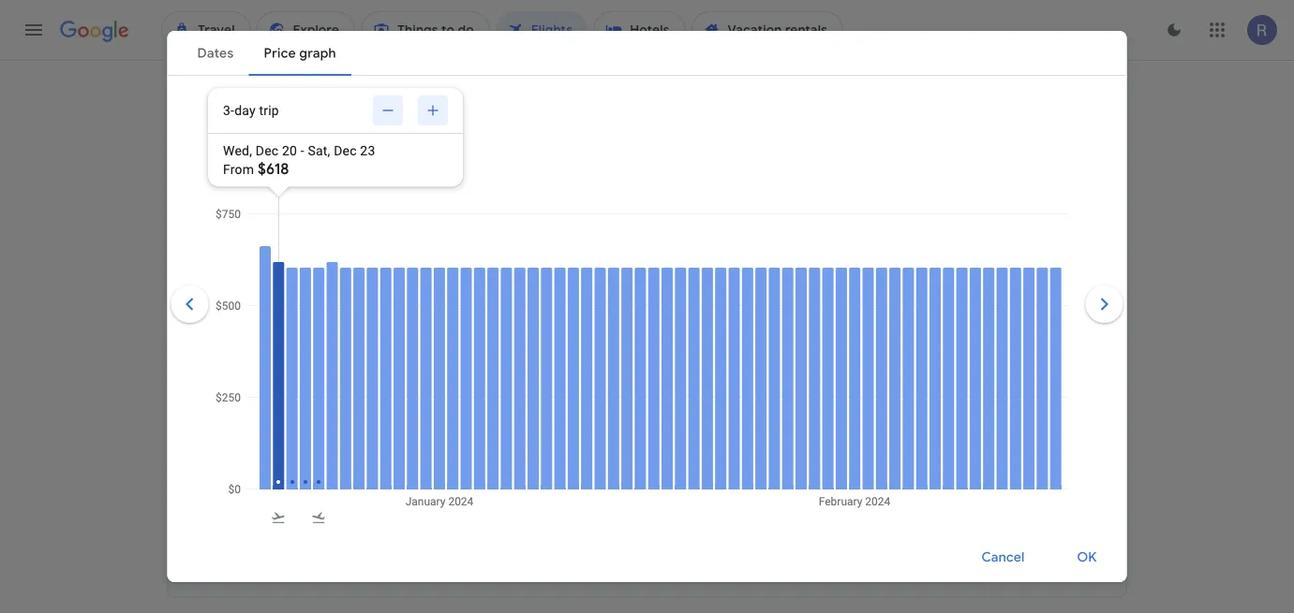 Task type: describe. For each thing, give the bounding box(es) containing it.
603 US dollars text field
[[1016, 402, 1051, 421]]

date
[[907, 272, 936, 289]]

2 min from the top
[[572, 472, 597, 492]]

2 20% from the top
[[791, 496, 812, 509]]

include
[[446, 355, 484, 368]]

3-day trip for $618
[[223, 103, 279, 118]]

$603 for $603 text box
[[1016, 472, 1051, 492]]

total duration 3 hr 1 min. element for –
[[533, 472, 655, 494]]

2 151 from the top
[[786, 472, 806, 492]]

2 hr from the top
[[545, 472, 559, 492]]

1 air canada from the top
[[254, 425, 312, 438]]

2 -20% emissions from the top
[[787, 496, 869, 509]]

dates
[[488, 273, 523, 290]]

sort by: button
[[1041, 344, 1127, 378]]

$603 round trip for $603 text field
[[1000, 402, 1051, 439]]

1 air from the top
[[254, 425, 269, 438]]

bag fees button
[[775, 355, 821, 368]]

passenger
[[883, 355, 938, 368]]

2 kg from the top
[[810, 472, 826, 492]]

all filters (1) button
[[167, 187, 291, 217]]

Departure time: 5:10 PM. text field
[[254, 472, 308, 492]]

dec left 23
[[334, 143, 357, 158]]

price
[[1037, 272, 1069, 289]]

leaves dallas/fort worth international airport at 7:30 am on tuesday, december 26 and arrives at toronto pearson international airport at 11:31 am on tuesday, december 26. element
[[254, 402, 383, 421]]

1 kg from the top
[[810, 402, 826, 421]]

Arrival time: 11:31 AM. text field
[[327, 402, 383, 421]]

$603 for $603 text field
[[1016, 402, 1051, 421]]

2 nonstop flight. element from the top
[[655, 472, 713, 494]]

less
[[310, 194, 337, 211]]

leaves dallas/fort worth international airport at 5:10 pm on tuesday, december 26 and arrives at toronto pearson international airport at 9:11 pm on tuesday, december 26. element
[[254, 472, 373, 492]]

scroll forward image
[[1082, 282, 1127, 327]]

1 nonstop flight. element from the top
[[655, 402, 713, 424]]

on
[[244, 355, 257, 368]]

prices
[[237, 273, 276, 290]]

graph
[[1072, 272, 1108, 289]]

round for $603 text field
[[1000, 426, 1030, 439]]

passenger assistance button
[[883, 355, 998, 368]]

by:
[[1078, 352, 1097, 369]]

1 dfw from the top
[[533, 425, 557, 438]]

trip for $603 text box
[[1033, 496, 1051, 509]]

$623
[[1017, 543, 1051, 562]]

2 3 from the top
[[533, 472, 541, 492]]

all
[[203, 194, 219, 211]]

2 and from the left
[[753, 355, 772, 368]]

1 20% from the top
[[791, 426, 812, 439]]

Departure time: 7:30 AM. text field
[[254, 402, 310, 421]]

0 vertical spatial 1
[[618, 355, 625, 368]]

grid
[[940, 272, 965, 289]]

9:11 pm
[[324, 472, 373, 492]]

flights
[[301, 326, 355, 350]]

$603 inside fri, dec 22 - mon, dec 25 from $603
[[258, 149, 293, 168]]

2 2 from the top
[[853, 478, 860, 494]]

11:31 am
[[327, 402, 383, 421]]

7:30 am – 11:31 am
[[254, 402, 383, 421]]

departing
[[211, 326, 297, 350]]

ok
[[1077, 550, 1097, 567]]

2 co from the top
[[830, 472, 853, 492]]

sat,
[[308, 143, 330, 158]]

fri, dec 22 - mon, dec 25 from $603
[[223, 132, 371, 168]]

price
[[260, 355, 287, 368]]

any
[[460, 273, 484, 290]]

taxes
[[533, 355, 562, 368]]

5:10 pm
[[254, 472, 308, 492]]

stops button
[[441, 187, 520, 217]]

3- for $603
[[223, 97, 234, 112]]

charges
[[708, 355, 750, 368]]

price graph
[[1037, 272, 1108, 289]]

any dates
[[460, 273, 523, 290]]

total duration 3 hr 1 min. element for 3 hr 1 min dfw – yyz
[[533, 402, 655, 424]]

adult.
[[628, 355, 658, 368]]

20
[[282, 143, 297, 158]]

optional
[[661, 355, 705, 368]]

prices
[[410, 355, 443, 368]]

603 US dollars text field
[[1016, 472, 1051, 492]]

from for $603
[[223, 151, 254, 166]]

wed, dec 20 - sat, dec 23 from $618
[[223, 143, 375, 179]]

cancel button
[[959, 536, 1047, 581]]

sort
[[1049, 352, 1075, 369]]

1 co from the top
[[830, 402, 853, 421]]

22
[[271, 132, 286, 147]]

623 US dollars text field
[[1017, 543, 1051, 562]]

emissions inside less emissions popup button
[[341, 194, 402, 211]]

2 fees from the left
[[798, 355, 821, 368]]

wed,
[[223, 143, 252, 158]]

25
[[356, 132, 371, 147]]

stops
[[453, 194, 488, 211]]

filters
[[222, 194, 258, 211]]

best
[[167, 326, 206, 350]]



Task type: locate. For each thing, give the bounding box(es) containing it.
0 vertical spatial min
[[572, 402, 597, 421]]

0 vertical spatial yyz
[[565, 425, 586, 438]]

track
[[199, 273, 233, 290]]

1 vertical spatial $603
[[1016, 402, 1051, 421]]

all filters (1)
[[203, 194, 276, 211]]

co
[[830, 402, 853, 421], [830, 472, 853, 492]]

1 day from the top
[[234, 97, 256, 112]]

2 3- from the top
[[223, 103, 234, 118]]

0 vertical spatial emissions
[[341, 194, 402, 211]]

find the best price region
[[167, 263, 1127, 312]]

round for $623 text box
[[1000, 567, 1030, 580]]

1 vertical spatial air
[[254, 495, 269, 508]]

- inside wed, dec 20 - sat, dec 23 from $618
[[301, 143, 304, 158]]

1 151 kg co 2 from the top
[[786, 402, 860, 424]]

1 vertical spatial min
[[572, 472, 597, 492]]

dec
[[245, 132, 268, 147], [330, 132, 353, 147], [256, 143, 279, 158], [334, 143, 357, 158], [308, 273, 333, 290]]

0 vertical spatial 3
[[533, 402, 541, 421]]

1 -20% emissions from the top
[[787, 426, 869, 439]]

and
[[290, 355, 309, 368], [753, 355, 772, 368]]

apply.
[[849, 355, 880, 368]]

air
[[254, 425, 269, 438], [254, 495, 269, 508]]

0 vertical spatial dfw
[[533, 425, 557, 438]]

$603 round trip for $603 text box
[[1000, 472, 1051, 509]]

1 $603 round trip from the top
[[1000, 402, 1051, 439]]

round down $603 text field
[[1000, 426, 1030, 439]]

ranked
[[167, 355, 206, 368]]

0 vertical spatial kg
[[810, 402, 826, 421]]

1 fees from the left
[[575, 355, 597, 368]]

canada
[[272, 425, 312, 438], [272, 495, 312, 508]]

1 vertical spatial $603 round trip
[[1000, 472, 1051, 509]]

+
[[565, 355, 571, 368]]

1 vertical spatial canada
[[272, 495, 312, 508]]

2 air from the top
[[254, 495, 269, 508]]

1 vertical spatial hr
[[545, 472, 559, 492]]

1 vertical spatial 3 hr 1 min dfw – yyz
[[533, 472, 597, 508]]

0 vertical spatial co
[[830, 402, 853, 421]]

united
[[323, 425, 357, 438], [323, 495, 357, 508]]

united down 11:31 am
[[323, 425, 357, 438]]

1 vertical spatial total duration 3 hr 1 min. element
[[533, 472, 655, 494]]

0 horizontal spatial fees
[[575, 355, 597, 368]]

2 vertical spatial $603
[[1016, 472, 1051, 492]]

2 151 kg co 2 from the top
[[786, 472, 860, 494]]

and left bag
[[753, 355, 772, 368]]

ranked based on price and convenience
[[167, 355, 378, 368]]

1 vertical spatial emissions
[[815, 426, 869, 439]]

151 kg co 2
[[786, 402, 860, 424], [786, 472, 860, 494]]

track prices
[[199, 273, 276, 290]]

less emissions
[[310, 194, 402, 211]]

2 total duration 3 hr 1 min. element from the top
[[533, 472, 655, 494]]

2 day from the top
[[234, 103, 256, 118]]

bag
[[775, 355, 795, 368]]

scroll backward image
[[167, 282, 212, 327]]

1 canada from the top
[[272, 425, 312, 438]]

151
[[786, 402, 806, 421], [786, 472, 806, 492]]

best departing flights
[[167, 326, 355, 350]]

0 vertical spatial air
[[254, 425, 269, 438]]

Arrival time: 9:11 PM. text field
[[324, 472, 373, 492]]

from down fri,
[[223, 151, 254, 166]]

mon,
[[297, 132, 326, 147]]

trip
[[259, 97, 279, 112], [259, 103, 279, 118], [1033, 426, 1051, 439], [1033, 496, 1051, 509], [1033, 567, 1051, 580]]

$603 round trip
[[1000, 402, 1051, 439], [1000, 472, 1051, 509]]

1 3-day trip from the top
[[223, 97, 279, 112]]

kg
[[810, 402, 826, 421], [810, 472, 826, 492]]

2 canada from the top
[[272, 495, 312, 508]]

0 vertical spatial hr
[[545, 402, 559, 421]]

2 3-day trip from the top
[[223, 103, 279, 118]]

1 and from the left
[[290, 355, 309, 368]]

5:10 pm – 9:11 pm
[[254, 472, 373, 492]]

sort by:
[[1049, 352, 1097, 369]]

0 vertical spatial round
[[1000, 426, 1030, 439]]

from
[[223, 151, 254, 166], [223, 162, 254, 178]]

1 min from the top
[[572, 402, 597, 421]]

7:30 am
[[254, 402, 310, 421]]

air canada
[[254, 425, 312, 438], [254, 495, 312, 508]]

1 united from the top
[[323, 425, 357, 438]]

united down arrival time: 9:11 pm. text box
[[323, 495, 357, 508]]

1 vertical spatial 151 kg co 2
[[786, 472, 860, 494]]

fees right the +
[[575, 355, 597, 368]]

from inside fri, dec 22 - mon, dec 25 from $603
[[223, 151, 254, 166]]

0 vertical spatial canada
[[272, 425, 312, 438]]

2
[[853, 408, 860, 424], [853, 478, 860, 494]]

dec left "25" on the top of the page
[[330, 132, 353, 147]]

1 vertical spatial united
[[323, 495, 357, 508]]

0 vertical spatial 2
[[853, 408, 860, 424]]

fees
[[575, 355, 597, 368], [798, 355, 821, 368]]

convenience
[[312, 355, 378, 368]]

2 round from the top
[[1000, 496, 1030, 509]]

required
[[487, 355, 530, 368]]

and right price at bottom
[[290, 355, 309, 368]]

1 vertical spatial round
[[1000, 496, 1030, 509]]

trip for $623 text box
[[1033, 567, 1051, 580]]

1 round from the top
[[1000, 426, 1030, 439]]

1 vertical spatial co
[[830, 472, 853, 492]]

none search field containing all filters (1)
[[167, 86, 1149, 248]]

None search field
[[167, 86, 1149, 248]]

1 vertical spatial kg
[[810, 472, 826, 492]]

26 – 29
[[336, 273, 378, 290]]

dfw
[[533, 425, 557, 438], [533, 495, 557, 508]]

date grid button
[[858, 263, 980, 297]]

3- for $618
[[223, 103, 234, 118]]

1 vertical spatial nonstop flight. element
[[655, 472, 713, 494]]

2 nonstop from the top
[[655, 472, 713, 492]]

0 vertical spatial 20%
[[791, 426, 812, 439]]

air canada down 5:10 pm text box
[[254, 495, 312, 508]]

1 vertical spatial nonstop
[[655, 472, 713, 492]]

1 vertical spatial air canada
[[254, 495, 312, 508]]

$603 round trip up $603 text box
[[1000, 402, 1051, 439]]

for
[[600, 355, 615, 368]]

2 vertical spatial 1
[[563, 472, 568, 492]]

1 vertical spatial -20% emissions
[[787, 496, 869, 509]]

trip inside "$623 round trip"
[[1033, 567, 1051, 580]]

$603 down sort
[[1016, 402, 1051, 421]]

–
[[314, 402, 323, 421], [557, 425, 565, 438], [311, 472, 320, 492], [557, 495, 565, 508]]

less emissions button
[[298, 187, 434, 217]]

- inside fri, dec 22 - mon, dec 25 from $603
[[290, 132, 293, 147]]

air down 5:10 pm text box
[[254, 495, 269, 508]]

from for $618
[[223, 162, 254, 178]]

ok button
[[1055, 536, 1120, 581]]

1 vertical spatial 2
[[853, 478, 860, 494]]

round down the $623
[[1000, 567, 1030, 580]]

min
[[572, 402, 597, 421], [572, 472, 597, 492]]

united for 9:11 pm
[[323, 495, 357, 508]]

0 vertical spatial nonstop
[[655, 402, 713, 421]]

day
[[234, 97, 256, 112], [234, 103, 256, 118]]

$623 round trip
[[1000, 543, 1051, 580]]

dec left 22
[[245, 132, 268, 147]]

0 vertical spatial air canada
[[254, 425, 312, 438]]

1 hr from the top
[[545, 402, 559, 421]]

fees right bag
[[798, 355, 821, 368]]

2 vertical spatial emissions
[[815, 496, 869, 509]]

united for 11:31 am
[[323, 425, 357, 438]]

3 round from the top
[[1000, 567, 1030, 580]]

0 vertical spatial 151 kg co 2
[[786, 402, 860, 424]]

1 vertical spatial 20%
[[791, 496, 812, 509]]

cancel
[[982, 550, 1025, 567]]

$603
[[258, 149, 293, 168], [1016, 402, 1051, 421], [1016, 472, 1051, 492]]

1 3 hr 1 min dfw – yyz from the top
[[533, 402, 597, 438]]

learn more about tracked prices image
[[280, 273, 296, 290]]

clear emissions image
[[396, 180, 441, 225]]

1 vertical spatial 1
[[563, 402, 568, 421]]

0 vertical spatial $603
[[258, 149, 293, 168]]

0 vertical spatial nonstop flight. element
[[655, 402, 713, 424]]

trip for $603 text field
[[1033, 426, 1051, 439]]

0 vertical spatial -20% emissions
[[787, 426, 869, 439]]

round down $603 text box
[[1000, 496, 1030, 509]]

(1)
[[261, 194, 276, 211]]

0 vertical spatial $603 round trip
[[1000, 402, 1051, 439]]

3-day trip
[[223, 97, 279, 112], [223, 103, 279, 118]]

based
[[209, 355, 241, 368]]

$603 down 22
[[258, 149, 293, 168]]

dec right learn more about tracked prices icon
[[308, 273, 333, 290]]

total duration 3 hr 1 min. element
[[533, 402, 655, 424], [533, 472, 655, 494]]

dec up $618
[[256, 143, 279, 158]]

0 vertical spatial total duration 3 hr 1 min. element
[[533, 402, 655, 424]]

1 horizontal spatial fees
[[798, 355, 821, 368]]

0 vertical spatial 151
[[786, 402, 806, 421]]

1
[[618, 355, 625, 368], [563, 402, 568, 421], [563, 472, 568, 492]]

1 from from the top
[[223, 151, 254, 166]]

$618
[[258, 160, 289, 179]]

air down 7:30 am
[[254, 425, 269, 438]]

2 from from the top
[[223, 162, 254, 178]]

dec inside the find the best price region
[[308, 273, 333, 290]]

2 yyz from the top
[[565, 495, 586, 508]]

1 3- from the top
[[223, 97, 234, 112]]

20%
[[791, 426, 812, 439], [791, 496, 812, 509]]

0 horizontal spatial and
[[290, 355, 309, 368]]

air canada down 7:30 am
[[254, 425, 312, 438]]

fri,
[[223, 132, 241, 147]]

3
[[533, 402, 541, 421], [533, 472, 541, 492]]

0 vertical spatial united
[[323, 425, 357, 438]]

from down 'wed,'
[[223, 162, 254, 178]]

3-day trip for $603
[[223, 97, 279, 112]]

1 vertical spatial 151
[[786, 472, 806, 492]]

1 nonstop from the top
[[655, 402, 713, 421]]

2 3 hr 1 min dfw – yyz from the top
[[533, 472, 597, 508]]

1 3 from the top
[[533, 402, 541, 421]]

$603 down $603 text field
[[1016, 472, 1051, 492]]

may
[[824, 355, 846, 368]]

swap origin and destination. image
[[454, 142, 477, 165]]

canada down 5:10 pm text box
[[272, 495, 312, 508]]

1 vertical spatial yyz
[[565, 495, 586, 508]]

best departing flights main content
[[167, 263, 1127, 614]]

prices include required taxes + fees for 1 adult. optional charges and bag fees may apply. passenger assistance
[[410, 355, 998, 368]]

1 151 from the top
[[786, 402, 806, 421]]

2 $603 round trip from the top
[[1000, 472, 1051, 509]]

1 total duration 3 hr 1 min. element from the top
[[533, 402, 655, 424]]

date grid
[[907, 272, 965, 289]]

canada down 7:30 am
[[272, 425, 312, 438]]

assistance
[[941, 355, 998, 368]]

day for $603
[[234, 97, 256, 112]]

2 air canada from the top
[[254, 495, 312, 508]]

1 yyz from the top
[[565, 425, 586, 438]]

nonstop flight. element
[[655, 402, 713, 424], [655, 472, 713, 494]]

price graph button
[[988, 263, 1123, 297]]

round for $603 text box
[[1000, 496, 1030, 509]]

$603 round trip up the $623
[[1000, 472, 1051, 509]]

1 vertical spatial dfw
[[533, 495, 557, 508]]

0 vertical spatial 3 hr 1 min dfw – yyz
[[533, 402, 597, 438]]

2 united from the top
[[323, 495, 357, 508]]

2 dfw from the top
[[533, 495, 557, 508]]

1 vertical spatial 3
[[533, 472, 541, 492]]

1 2 from the top
[[853, 408, 860, 424]]

23
[[360, 143, 375, 158]]

day for $618
[[234, 103, 256, 118]]

round inside "$623 round trip"
[[1000, 567, 1030, 580]]

dec 26 – 29
[[308, 273, 378, 290]]

3 hr 1 min dfw – yyz
[[533, 402, 597, 438], [533, 472, 597, 508]]

2 vertical spatial round
[[1000, 567, 1030, 580]]

learn more about ranking image
[[382, 353, 399, 370]]

from inside wed, dec 20 - sat, dec 23 from $618
[[223, 162, 254, 178]]

1 horizontal spatial and
[[753, 355, 772, 368]]

-
[[290, 132, 293, 147], [301, 143, 304, 158], [787, 426, 791, 439], [787, 496, 791, 509]]

3-
[[223, 97, 234, 112], [223, 103, 234, 118]]



Task type: vqa. For each thing, say whether or not it's contained in the screenshot.
top 300
no



